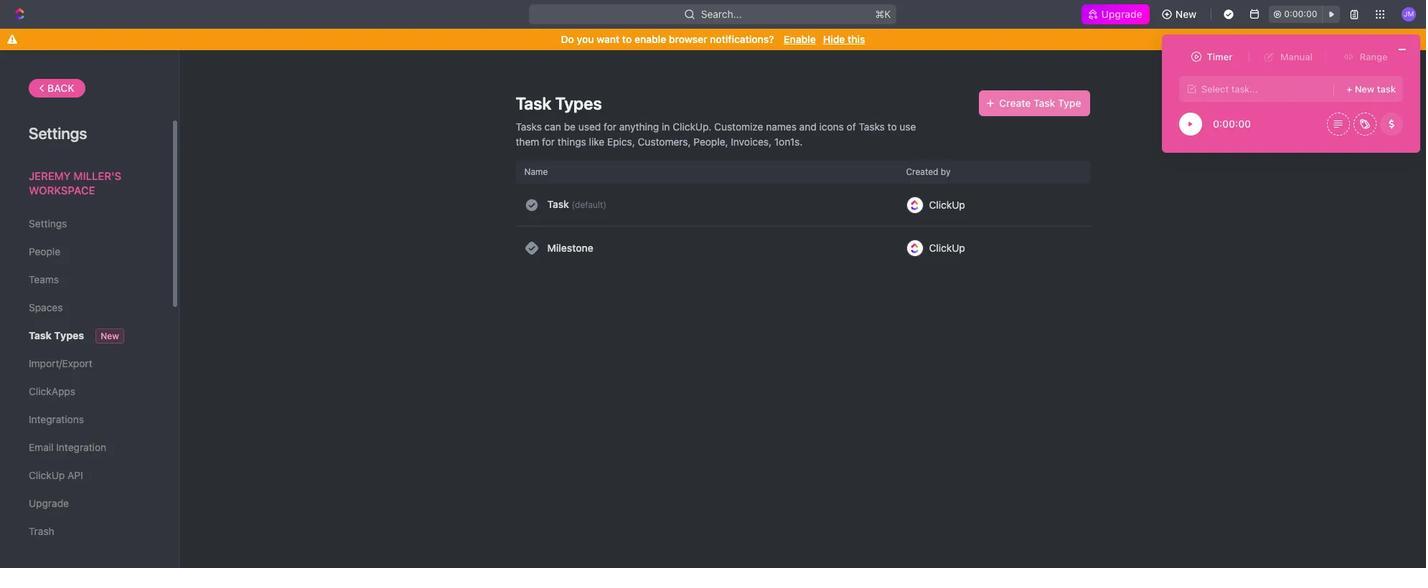 Task type: vqa. For each thing, say whether or not it's contained in the screenshot.
the middle "New"
yes



Task type: locate. For each thing, give the bounding box(es) containing it.
to inside tasks can be used for anything in clickup. customize names and icons of tasks to use them for things like epics, customers, people, invoices, 1on1s.
[[888, 121, 897, 133]]

back link
[[29, 79, 85, 98]]

epics,
[[607, 136, 635, 148]]

1 vertical spatial upgrade
[[29, 498, 69, 510]]

and
[[800, 121, 817, 133]]

upgrade link left new button
[[1082, 4, 1150, 24]]

0:00:00 down select task...
[[1213, 118, 1251, 130]]

upgrade down clickup api
[[29, 498, 69, 510]]

jm button
[[1398, 3, 1421, 26]]

them
[[516, 136, 539, 148]]

1 vertical spatial upgrade link
[[29, 492, 143, 516]]

1 vertical spatial to
[[888, 121, 897, 133]]

0:00:00
[[1285, 9, 1318, 19], [1213, 118, 1251, 130]]

task
[[516, 93, 552, 113], [1034, 97, 1056, 109], [547, 198, 569, 210], [29, 330, 52, 342]]

settings up people
[[29, 218, 67, 230]]

upgrade link down clickup api link
[[29, 492, 143, 516]]

0 vertical spatial new
[[1176, 8, 1197, 20]]

0 vertical spatial task types
[[516, 93, 602, 113]]

integration
[[56, 442, 106, 454]]

back
[[47, 82, 74, 94]]

0 horizontal spatial tasks
[[516, 121, 542, 133]]

workspace
[[29, 183, 95, 196]]

1 horizontal spatial to
[[888, 121, 897, 133]]

can
[[545, 121, 561, 133]]

new inside new button
[[1176, 8, 1197, 20]]

be
[[564, 121, 576, 133]]

enable
[[635, 33, 666, 45]]

tasks up them
[[516, 121, 542, 133]]

clickup for task
[[929, 199, 965, 211]]

do
[[561, 33, 574, 45]]

0:00:00 up manual
[[1285, 9, 1318, 19]]

1 settings from the top
[[29, 124, 87, 143]]

clickup inside settings element
[[29, 470, 65, 482]]

task types up import/export
[[29, 330, 84, 342]]

2 vertical spatial new
[[101, 331, 119, 342]]

settings up jeremy
[[29, 124, 87, 143]]

used
[[579, 121, 601, 133]]

select task... button
[[1180, 76, 1332, 102]]

to left use
[[888, 121, 897, 133]]

0 horizontal spatial new
[[101, 331, 119, 342]]

select task...
[[1202, 83, 1258, 94]]

0 vertical spatial 0:00:00
[[1285, 9, 1318, 19]]

clickapps link
[[29, 380, 143, 404]]

created by
[[906, 167, 951, 177]]

task left type
[[1034, 97, 1056, 109]]

task down spaces
[[29, 330, 52, 342]]

api
[[68, 470, 83, 482]]

+
[[1347, 83, 1353, 95]]

people,
[[694, 136, 728, 148]]

1 vertical spatial settings
[[29, 218, 67, 230]]

0 vertical spatial upgrade
[[1102, 8, 1143, 20]]

spaces link
[[29, 296, 143, 320]]

clickup
[[929, 199, 965, 211], [929, 242, 965, 254], [29, 470, 65, 482]]

1 horizontal spatial upgrade
[[1102, 8, 1143, 20]]

this
[[848, 33, 865, 45]]

trash link
[[29, 520, 143, 544]]

0 vertical spatial for
[[604, 121, 617, 133]]

1 vertical spatial new
[[1355, 83, 1375, 95]]

to right want
[[622, 33, 632, 45]]

names
[[766, 121, 797, 133]]

1 horizontal spatial for
[[604, 121, 617, 133]]

upgrade left new button
[[1102, 8, 1143, 20]]

jeremy miller's workspace
[[29, 169, 121, 196]]

2 settings from the top
[[29, 218, 67, 230]]

1 horizontal spatial new
[[1176, 8, 1197, 20]]

new
[[1176, 8, 1197, 20], [1355, 83, 1375, 95], [101, 331, 119, 342]]

for down can
[[542, 136, 555, 148]]

tasks can be used for anything in clickup. customize names and icons of tasks to use them for things like epics, customers, people, invoices, 1on1s.
[[516, 121, 916, 148]]

tasks
[[516, 121, 542, 133], [859, 121, 885, 133]]

0 vertical spatial upgrade link
[[1082, 4, 1150, 24]]

1 vertical spatial task types
[[29, 330, 84, 342]]

1 horizontal spatial task types
[[516, 93, 602, 113]]

icons
[[820, 121, 844, 133]]

0 vertical spatial clickup
[[929, 199, 965, 211]]

0:00:00 button
[[1269, 6, 1340, 23]]

you
[[577, 33, 594, 45]]

tasks right of
[[859, 121, 885, 133]]

0 horizontal spatial for
[[542, 136, 555, 148]]

1 horizontal spatial 0:00:00
[[1285, 9, 1318, 19]]

0 vertical spatial types
[[555, 93, 602, 113]]

0 horizontal spatial to
[[622, 33, 632, 45]]

0 horizontal spatial 0:00:00
[[1213, 118, 1251, 130]]

integrations link
[[29, 408, 143, 432]]

0 horizontal spatial types
[[54, 330, 84, 342]]

teams link
[[29, 268, 143, 292]]

create
[[999, 97, 1031, 109]]

1 vertical spatial 0:00:00
[[1213, 118, 1251, 130]]

for up epics,
[[604, 121, 617, 133]]

0:00:00 inside button
[[1285, 9, 1318, 19]]

invoices,
[[731, 136, 772, 148]]

clickup for milestone
[[929, 242, 965, 254]]

1 vertical spatial clickup
[[929, 242, 965, 254]]

enable
[[784, 33, 816, 45]]

2 vertical spatial clickup
[[29, 470, 65, 482]]

1 vertical spatial types
[[54, 330, 84, 342]]

upgrade
[[1102, 8, 1143, 20], [29, 498, 69, 510]]

for
[[604, 121, 617, 133], [542, 136, 555, 148]]

2 horizontal spatial new
[[1355, 83, 1375, 95]]

import/export link
[[29, 352, 143, 376]]

jeremy
[[29, 169, 71, 182]]

0 horizontal spatial upgrade
[[29, 498, 69, 510]]

clickup api
[[29, 470, 83, 482]]

settings
[[29, 124, 87, 143], [29, 218, 67, 230]]

types up be in the left of the page
[[555, 93, 602, 113]]

manual
[[1281, 51, 1313, 62]]

by
[[941, 167, 951, 177]]

upgrade link
[[1082, 4, 1150, 24], [29, 492, 143, 516]]

types up import/export
[[54, 330, 84, 342]]

to
[[622, 33, 632, 45], [888, 121, 897, 133]]

spaces
[[29, 302, 63, 314]]

1 horizontal spatial tasks
[[859, 121, 885, 133]]

people link
[[29, 240, 143, 264]]

milestone
[[547, 242, 594, 254]]

task types up can
[[516, 93, 602, 113]]

types
[[555, 93, 602, 113], [54, 330, 84, 342]]

task types
[[516, 93, 602, 113], [29, 330, 84, 342]]

0 horizontal spatial task types
[[29, 330, 84, 342]]

email integration link
[[29, 436, 143, 460]]

integrations
[[29, 414, 84, 426]]

new inside settings element
[[101, 331, 119, 342]]

0 vertical spatial settings
[[29, 124, 87, 143]]



Task type: describe. For each thing, give the bounding box(es) containing it.
1on1s.
[[774, 136, 803, 148]]

email integration
[[29, 442, 106, 454]]

1 horizontal spatial upgrade link
[[1082, 4, 1150, 24]]

1 vertical spatial for
[[542, 136, 555, 148]]

new button
[[1156, 3, 1206, 26]]

2 tasks from the left
[[859, 121, 885, 133]]

in
[[662, 121, 670, 133]]

customers,
[[638, 136, 691, 148]]

1 tasks from the left
[[516, 121, 542, 133]]

notifications?
[[710, 33, 774, 45]]

type
[[1058, 97, 1082, 109]]

task (default)
[[547, 198, 607, 210]]

created
[[906, 167, 939, 177]]

do you want to enable browser notifications? enable hide this
[[561, 33, 865, 45]]

clickapps
[[29, 386, 75, 398]]

miller's
[[74, 169, 121, 182]]

create task type
[[999, 97, 1082, 109]]

create task type button
[[979, 90, 1090, 116]]

want
[[597, 33, 620, 45]]

timer
[[1207, 51, 1233, 62]]

range
[[1360, 51, 1388, 62]]

email
[[29, 442, 53, 454]]

clickup api link
[[29, 464, 143, 488]]

browser
[[669, 33, 708, 45]]

task left (default)
[[547, 198, 569, 210]]

anything
[[619, 121, 659, 133]]

upgrade inside settings element
[[29, 498, 69, 510]]

1 horizontal spatial types
[[555, 93, 602, 113]]

import/export
[[29, 358, 92, 370]]

task...
[[1232, 83, 1258, 94]]

task types inside settings element
[[29, 330, 84, 342]]

0 horizontal spatial upgrade link
[[29, 492, 143, 516]]

settings link
[[29, 212, 143, 236]]

teams
[[29, 274, 59, 286]]

name
[[524, 167, 548, 177]]

task inside button
[[1034, 97, 1056, 109]]

0 vertical spatial to
[[622, 33, 632, 45]]

people
[[29, 246, 60, 258]]

hide
[[823, 33, 845, 45]]

task
[[1377, 83, 1396, 95]]

trash
[[29, 526, 54, 538]]

clickup.
[[673, 121, 712, 133]]

things
[[558, 136, 586, 148]]

types inside settings element
[[54, 330, 84, 342]]

jm
[[1404, 10, 1414, 18]]

task inside settings element
[[29, 330, 52, 342]]

select
[[1202, 83, 1229, 94]]

settings element
[[0, 50, 179, 569]]

like
[[589, 136, 605, 148]]

⌘k
[[876, 8, 891, 20]]

+ new task
[[1347, 83, 1396, 95]]

(default)
[[572, 200, 607, 210]]

search...
[[701, 8, 742, 20]]

task up can
[[516, 93, 552, 113]]

of
[[847, 121, 856, 133]]

use
[[900, 121, 916, 133]]

customize
[[714, 121, 763, 133]]



